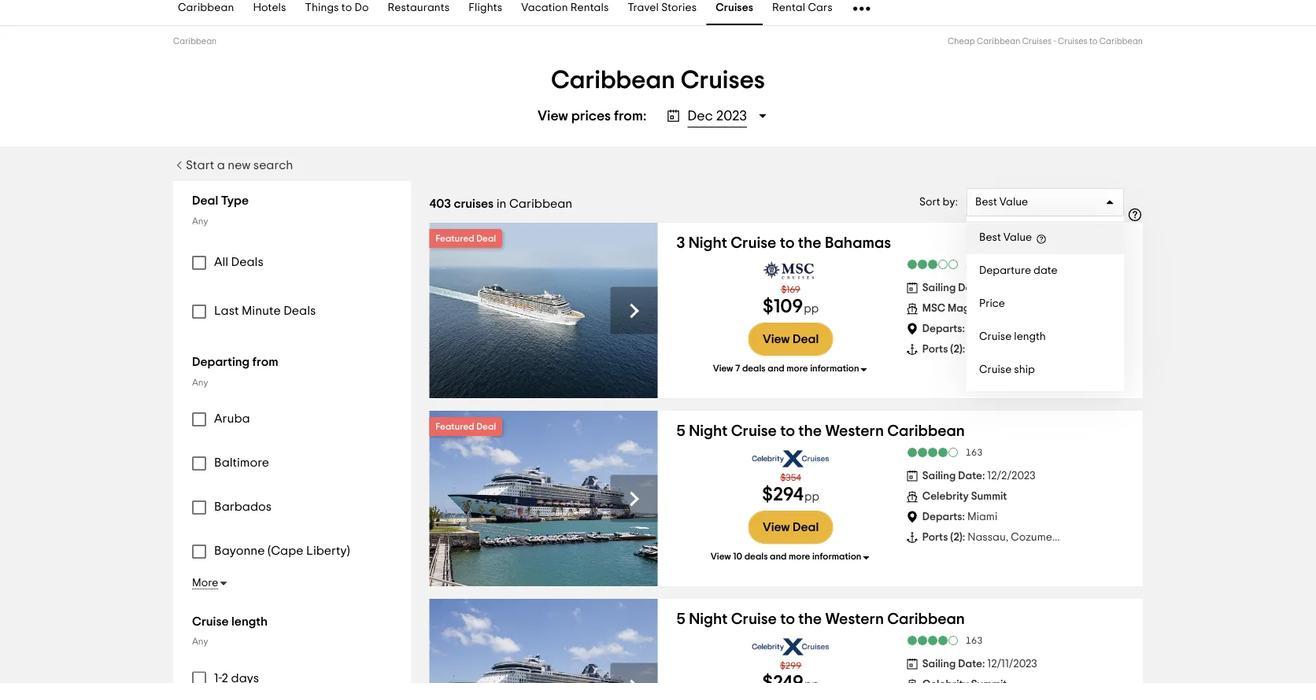 Task type: vqa. For each thing, say whether or not it's contained in the screenshot.
SEARCH image
no



Task type: describe. For each thing, give the bounding box(es) containing it.
from:
[[614, 109, 647, 123]]

cruises link
[[707, 0, 763, 25]]

the for $109
[[798, 235, 822, 251]]

key
[[968, 344, 986, 355]]

view left the 10
[[711, 552, 731, 561]]

from
[[252, 356, 278, 369]]

$169 $109 pp
[[763, 285, 819, 316]]

msc magnifica
[[923, 303, 998, 314]]

$354 $294 pp
[[762, 473, 820, 505]]

any for departing from
[[192, 378, 208, 387]]

any for cruise length
[[192, 637, 208, 647]]

vacation
[[521, 3, 568, 14]]

ship
[[1014, 365, 1035, 376]]

$294
[[762, 486, 804, 505]]

price
[[980, 298, 1005, 309]]

departing
[[192, 356, 250, 369]]

magnifica
[[948, 303, 998, 314]]

cruise ship
[[980, 365, 1035, 376]]

do
[[355, 3, 369, 14]]

3 night cruise to the bahamas link
[[677, 235, 892, 251]]

miami for $109
[[968, 324, 998, 335]]

information for $294
[[813, 552, 862, 561]]

$354
[[781, 473, 801, 483]]

cruises up dec 2023
[[681, 68, 765, 93]]

things to do link
[[296, 0, 378, 25]]

cruise up $169 $109 pp
[[731, 235, 777, 251]]

ports for $294
[[923, 532, 948, 543]]

sailing date: 12/2/2023
[[923, 471, 1036, 482]]

2 for $294
[[954, 532, 960, 543]]

3.0 of 5 bubbles. 135 reviews element
[[906, 259, 983, 270]]

departs: miami for $294
[[923, 512, 998, 523]]

celebrity summit link
[[923, 491, 1011, 502]]

travel
[[628, 3, 659, 14]]

12/2/2023
[[988, 471, 1036, 482]]

start a new search
[[186, 159, 293, 172]]

cars
[[808, 3, 833, 14]]

dec 2023
[[688, 109, 747, 123]]

4.0 of 5 bubbles. 163 reviews element for sailing date: 12/2/2023
[[906, 447, 983, 458]]

bayonne (cape liberty)
[[214, 545, 350, 557]]

cruise down the 10
[[731, 612, 777, 628]]

(cape
[[268, 545, 304, 557]]

ocea…
[[1018, 344, 1054, 355]]

163 link for sailing date: 12/2/2023
[[906, 447, 983, 458]]

start a new search link
[[173, 159, 293, 172]]

featured for $109
[[436, 234, 474, 243]]

sailing date:
[[923, 283, 985, 294]]

minute
[[242, 305, 281, 317]]

sort by:
[[920, 197, 958, 208]]

date: for sailing date:
[[959, 283, 985, 294]]

0 vertical spatial best
[[976, 197, 997, 208]]

5 night cruise to the western caribbean for sailing date: 12/2/2023
[[677, 424, 965, 439]]

celebrity
[[923, 491, 969, 502]]

bayonne
[[214, 545, 265, 557]]

rental cars link
[[763, 0, 842, 25]]

flights link
[[459, 0, 512, 25]]

more for $109
[[787, 364, 808, 373]]

date: for sailing date: 12/2/2023
[[959, 471, 985, 482]]

western for sailing date: 12/2/2023
[[826, 424, 884, 439]]

0 vertical spatial best value
[[976, 197, 1028, 208]]

departure
[[980, 265, 1031, 276]]

2 vertical spatial night
[[689, 612, 728, 628]]

2 for $109
[[954, 344, 960, 355]]

flights
[[469, 3, 503, 14]]

baltimore
[[214, 457, 269, 469]]

restaurants
[[388, 3, 450, 14]]

4.0 of 5 bubbles. 163 reviews element for sailing date: 12/11/2023
[[906, 635, 983, 646]]

ports for $109
[[923, 344, 948, 355]]

7
[[736, 364, 740, 373]]

things to do
[[305, 3, 369, 14]]

vacation rentals link
[[512, 0, 619, 25]]

msc magnifica link
[[923, 303, 1002, 314]]

departure date
[[980, 265, 1058, 276]]

view prices from:
[[538, 109, 647, 123]]

5 for sailing date: 12/2/2023
[[677, 424, 686, 439]]

more
[[192, 578, 218, 589]]

featured deal for $109
[[436, 234, 496, 243]]

0 vertical spatial caribbean link
[[169, 0, 244, 25]]

more for $294
[[789, 552, 811, 561]]

view 7 deals and more information
[[713, 364, 860, 373]]

departing from
[[192, 356, 278, 369]]

1 vertical spatial caribbean link
[[173, 37, 217, 46]]

barbados
[[214, 501, 272, 513]]

cruise down west,
[[980, 365, 1012, 376]]

deal type
[[192, 194, 249, 207]]

cruise down more
[[192, 615, 229, 628]]

163 link for sailing date: 12/11/2023
[[906, 635, 983, 646]]

3 night cruise to the bahamas
[[677, 235, 892, 251]]

deals for $109
[[742, 364, 766, 373]]

dec
[[688, 109, 713, 123]]

view left prices
[[538, 109, 568, 123]]

rental
[[772, 3, 806, 14]]

): for $294
[[960, 532, 966, 543]]

$299
[[780, 661, 802, 671]]

departs: miami for $109
[[923, 324, 998, 335]]

departs: for $109
[[923, 324, 965, 335]]

to for 5 night cruise to the western caribbean link related to sailing date: 12/2/2023
[[780, 424, 795, 439]]

in
[[497, 197, 507, 210]]

celebrity summit
[[923, 491, 1007, 502]]

): for $109
[[960, 344, 966, 355]]

403 cruises in caribbean
[[429, 197, 573, 210]]

all
[[214, 256, 228, 269]]

2 vertical spatial the
[[799, 612, 822, 628]]

-
[[1054, 37, 1056, 46]]

west,
[[988, 344, 1015, 355]]

to left do
[[342, 3, 352, 14]]

all deals
[[214, 256, 264, 269]]

night for $294
[[689, 424, 728, 439]]

cozume…
[[1011, 532, 1060, 543]]

403
[[429, 197, 451, 210]]

sort
[[920, 197, 941, 208]]

$169
[[781, 285, 801, 294]]



Task type: locate. For each thing, give the bounding box(es) containing it.
0 vertical spatial miami
[[968, 324, 998, 335]]

0 vertical spatial featured deal
[[436, 234, 496, 243]]

1 4.0 of 5 bubbles. 163 reviews element from the top
[[906, 447, 983, 458]]

1 vertical spatial best value
[[980, 232, 1032, 243]]

date: left 12/11/2023
[[959, 659, 985, 670]]

5 night cruise to the western caribbean up '$354'
[[677, 424, 965, 439]]

1 vertical spatial ports
[[923, 532, 948, 543]]

cruise
[[731, 235, 777, 251], [980, 332, 1012, 343], [980, 365, 1012, 376], [731, 424, 777, 439], [731, 612, 777, 628], [192, 615, 229, 628]]

3 any from the top
[[192, 637, 208, 647]]

and right the 10
[[770, 552, 787, 561]]

view deal button for $109
[[749, 323, 834, 356]]

deals right "all"
[[231, 256, 264, 269]]

5 night cruise to the western caribbean link for sailing date: 12/2/2023
[[677, 424, 965, 439]]

more right 7
[[787, 364, 808, 373]]

2 view deal button from the top
[[749, 511, 834, 544]]

pp
[[804, 303, 819, 315], [805, 491, 820, 503]]

length
[[1014, 332, 1046, 343], [231, 615, 268, 628]]

the up '$354'
[[799, 424, 822, 439]]

view deal up 'view 10 deals and more information'
[[763, 521, 819, 534]]

ports ( 2 ): key west, ocea…
[[923, 344, 1054, 355]]

featured deal for $294
[[436, 422, 496, 432]]

10
[[733, 552, 743, 561]]

view deal up 'view 7 deals and more information' at the bottom of the page
[[763, 333, 819, 346]]

hotels link
[[244, 0, 296, 25]]

(
[[951, 344, 954, 355], [951, 532, 954, 543]]

1 5 night cruise to the western caribbean link from the top
[[677, 424, 965, 439]]

2 miami from the top
[[968, 512, 998, 523]]

2 pp from the top
[[805, 491, 820, 503]]

$109
[[763, 298, 803, 316]]

1 miami from the top
[[968, 324, 998, 335]]

3 date: from the top
[[959, 659, 985, 670]]

1 sailing from the top
[[923, 283, 956, 294]]

1 vertical spatial pp
[[805, 491, 820, 503]]

): left 'key'
[[960, 344, 966, 355]]

4.0 of 5 bubbles. 163 reviews element up sailing date: 12/2/2023
[[906, 447, 983, 458]]

view
[[538, 109, 568, 123], [763, 333, 790, 346], [713, 364, 733, 373], [763, 521, 790, 534], [711, 552, 731, 561]]

1 vertical spatial 5
[[677, 612, 686, 628]]

1 vertical spatial 163 link
[[906, 635, 983, 646]]

1 5 night cruise to the western caribbean from the top
[[677, 424, 965, 439]]

135 link
[[906, 259, 983, 270]]

2
[[954, 344, 960, 355], [954, 532, 960, 543]]

deal
[[192, 194, 218, 207], [477, 234, 496, 243], [793, 333, 819, 346], [477, 422, 496, 432], [793, 521, 819, 534]]

date: for sailing date: 12/11/2023
[[959, 659, 985, 670]]

cheap caribbean cruises - cruises to caribbean
[[948, 37, 1143, 46]]

miami up nassau, on the right of the page
[[968, 512, 998, 523]]

type
[[221, 194, 249, 207]]

2 left 'key'
[[954, 344, 960, 355]]

a
[[217, 159, 225, 172]]

length up ocea…
[[1014, 332, 1046, 343]]

caribbean cruises
[[551, 68, 765, 93]]

0 vertical spatial night
[[689, 235, 728, 251]]

2 vertical spatial any
[[192, 637, 208, 647]]

0 vertical spatial ):
[[960, 344, 966, 355]]

best value right by:
[[976, 197, 1028, 208]]

ports ( 2 ): nassau, cozume…
[[923, 532, 1060, 543]]

0 vertical spatial date:
[[959, 283, 985, 294]]

cruises
[[454, 197, 494, 210]]

5 night cruise to the western caribbean
[[677, 424, 965, 439], [677, 612, 965, 628]]

cruises left rental on the top right
[[716, 3, 754, 14]]

163 up sailing date: 12/2/2023
[[966, 448, 983, 457]]

1 vertical spatial length
[[231, 615, 268, 628]]

1 vertical spatial deals
[[284, 305, 316, 317]]

1 featured deal from the top
[[436, 234, 496, 243]]

pp for $294
[[805, 491, 820, 503]]

1 vertical spatial miami
[[968, 512, 998, 523]]

view deal for $294
[[763, 521, 819, 534]]

1 vertical spatial more
[[789, 552, 811, 561]]

1 horizontal spatial cruise length
[[980, 332, 1046, 343]]

date
[[1034, 265, 1058, 276]]

2 vertical spatial date:
[[959, 659, 985, 670]]

1 vertical spatial deals
[[745, 552, 768, 561]]

and for $109
[[768, 364, 785, 373]]

any for deal type
[[192, 217, 208, 226]]

the up $299
[[799, 612, 822, 628]]

2 departs: from the top
[[923, 512, 965, 523]]

1 ( from the top
[[951, 344, 954, 355]]

3 sailing from the top
[[923, 659, 956, 670]]

by:
[[943, 197, 958, 208]]

ports
[[923, 344, 948, 355], [923, 532, 948, 543]]

the for $294
[[799, 424, 822, 439]]

163 for 12/2/2023
[[966, 448, 983, 457]]

1 vertical spatial night
[[689, 424, 728, 439]]

1 vertical spatial 163
[[966, 636, 983, 646]]

0 vertical spatial 2
[[954, 344, 960, 355]]

0 vertical spatial pp
[[804, 303, 819, 315]]

2 4.0 of 5 bubbles. 163 reviews element from the top
[[906, 635, 983, 646]]

to up '$354'
[[780, 424, 795, 439]]

cruise down 7
[[731, 424, 777, 439]]

hotels
[[253, 3, 286, 14]]

0 vertical spatial deals
[[742, 364, 766, 373]]

4.0 of 5 bubbles. 163 reviews element
[[906, 447, 983, 458], [906, 635, 983, 646]]

bahamas
[[825, 235, 892, 251]]

caribbean inside caribbean link
[[178, 3, 234, 14]]

0 vertical spatial departs: miami
[[923, 324, 998, 335]]

cruise length down more
[[192, 615, 268, 628]]

sailing date: 12/11/2023
[[923, 659, 1038, 670]]

pp right $294
[[805, 491, 820, 503]]

any down more
[[192, 637, 208, 647]]

pp right $109
[[804, 303, 819, 315]]

view deal button up 'view 10 deals and more information'
[[749, 511, 834, 544]]

view deal button up 'view 7 deals and more information' at the bottom of the page
[[749, 323, 834, 356]]

cruise length
[[980, 332, 1046, 343], [192, 615, 268, 628]]

pp inside $354 $294 pp
[[805, 491, 820, 503]]

featured deal
[[436, 234, 496, 243], [436, 422, 496, 432]]

1 vertical spatial value
[[1004, 232, 1032, 243]]

view left 7
[[713, 364, 733, 373]]

cruises right -
[[1058, 37, 1088, 46]]

sailing left 12/11/2023
[[923, 659, 956, 670]]

1 vertical spatial featured
[[436, 422, 474, 432]]

western for sailing date: 12/11/2023
[[826, 612, 884, 628]]

value right by:
[[1000, 197, 1028, 208]]

caribbean link
[[169, 0, 244, 25], [173, 37, 217, 46]]

163 for 12/11/2023
[[966, 636, 983, 646]]

things
[[305, 3, 339, 14]]

rentals
[[571, 3, 609, 14]]

new
[[228, 159, 251, 172]]

1 vertical spatial departs:
[[923, 512, 965, 523]]

featured for $294
[[436, 422, 474, 432]]

1 vertical spatial best
[[980, 232, 1001, 243]]

5 night cruise to the western caribbean link up '$354'
[[677, 424, 965, 439]]

pp inside $169 $109 pp
[[804, 303, 819, 315]]

0 vertical spatial the
[[798, 235, 822, 251]]

0 vertical spatial deals
[[231, 256, 264, 269]]

more right the 10
[[789, 552, 811, 561]]

0 horizontal spatial length
[[231, 615, 268, 628]]

1 vertical spatial information
[[813, 552, 862, 561]]

1 vertical spatial 5 night cruise to the western caribbean
[[677, 612, 965, 628]]

miami up ports ( 2 ): key west, ocea…
[[968, 324, 998, 335]]

135
[[966, 260, 983, 269]]

5 for sailing date: 12/11/2023
[[677, 612, 686, 628]]

2 163 from the top
[[966, 636, 983, 646]]

and
[[768, 364, 785, 373], [770, 552, 787, 561]]

travel stories link
[[619, 0, 707, 25]]

1 vertical spatial 4.0 of 5 bubbles. 163 reviews element
[[906, 635, 983, 646]]

1 5 from the top
[[677, 424, 686, 439]]

1 pp from the top
[[804, 303, 819, 315]]

1 ): from the top
[[960, 344, 966, 355]]

ports down msc
[[923, 344, 948, 355]]

1 view deal from the top
[[763, 333, 819, 346]]

deals for $294
[[745, 552, 768, 561]]

restaurants link
[[378, 0, 459, 25]]

2 date: from the top
[[959, 471, 985, 482]]

0 vertical spatial departs:
[[923, 324, 965, 335]]

1 horizontal spatial length
[[1014, 332, 1046, 343]]

0 vertical spatial sailing
[[923, 283, 956, 294]]

liberty)
[[306, 545, 350, 557]]

1 departs: from the top
[[923, 324, 965, 335]]

any down deal type
[[192, 217, 208, 226]]

2 163 link from the top
[[906, 635, 983, 646]]

2 featured deal from the top
[[436, 422, 496, 432]]

5 night cruise to the western caribbean up $299
[[677, 612, 965, 628]]

2 5 from the top
[[677, 612, 686, 628]]

1 163 link from the top
[[906, 447, 983, 458]]

cruise length up west,
[[980, 332, 1046, 343]]

2 vertical spatial sailing
[[923, 659, 956, 670]]

night
[[689, 235, 728, 251], [689, 424, 728, 439], [689, 612, 728, 628]]

view deal button for $294
[[749, 511, 834, 544]]

1 vertical spatial departs: miami
[[923, 512, 998, 523]]

to for sailing date: 12/11/2023's 5 night cruise to the western caribbean link
[[780, 612, 795, 628]]

0 vertical spatial western
[[826, 424, 884, 439]]

2 ): from the top
[[960, 532, 966, 543]]

ports down celebrity
[[923, 532, 948, 543]]

deals
[[742, 364, 766, 373], [745, 552, 768, 561]]

0 vertical spatial 5 night cruise to the western caribbean
[[677, 424, 965, 439]]

1 vertical spatial 5 night cruise to the western caribbean link
[[677, 612, 965, 628]]

1 2 from the top
[[954, 344, 960, 355]]

the left bahamas at the top right of the page
[[798, 235, 822, 251]]

1 vertical spatial (
[[951, 532, 954, 543]]

rental cars
[[772, 3, 833, 14]]

sailing for sailing date:
[[923, 283, 956, 294]]

travel stories
[[628, 3, 697, 14]]

2 5 night cruise to the western caribbean link from the top
[[677, 612, 965, 628]]

0 vertical spatial (
[[951, 344, 954, 355]]

vacation rentals
[[521, 3, 609, 14]]

1 vertical spatial ):
[[960, 532, 966, 543]]

deals
[[231, 256, 264, 269], [284, 305, 316, 317]]

sailing up msc
[[923, 283, 956, 294]]

any down departing
[[192, 378, 208, 387]]

1 vertical spatial the
[[799, 424, 822, 439]]

0 vertical spatial view deal
[[763, 333, 819, 346]]

( for $294
[[951, 532, 954, 543]]

0 vertical spatial and
[[768, 364, 785, 373]]

msc
[[923, 303, 946, 314]]

1 western from the top
[[826, 424, 884, 439]]

1 departs: miami from the top
[[923, 324, 998, 335]]

4.0 of 5 bubbles. 163 reviews element up sailing date: 12/11/2023
[[906, 635, 983, 646]]

and right 7
[[768, 364, 785, 373]]

sailing for sailing date: 12/11/2023
[[923, 659, 956, 670]]

1 163 from the top
[[966, 448, 983, 457]]

5
[[677, 424, 686, 439], [677, 612, 686, 628]]

1 vertical spatial sailing
[[923, 471, 956, 482]]

1 ports from the top
[[923, 344, 948, 355]]

2 sailing from the top
[[923, 471, 956, 482]]

1 vertical spatial any
[[192, 378, 208, 387]]

2 ( from the top
[[951, 532, 954, 543]]

2 view deal from the top
[[763, 521, 819, 534]]

pp for $109
[[804, 303, 819, 315]]

0 vertical spatial information
[[810, 364, 860, 373]]

( for $109
[[951, 344, 954, 355]]

aruba
[[214, 413, 250, 425]]

departs: miami
[[923, 324, 998, 335], [923, 512, 998, 523]]

best value up departure at the top right of the page
[[980, 232, 1032, 243]]

163 link
[[906, 447, 983, 458], [906, 635, 983, 646]]

2 any from the top
[[192, 378, 208, 387]]

to up $169
[[780, 235, 795, 251]]

best right by:
[[976, 197, 997, 208]]

1 view deal button from the top
[[749, 323, 834, 356]]

): left nassau, on the right of the page
[[960, 532, 966, 543]]

5 night cruise to the western caribbean link up $299
[[677, 612, 965, 628]]

0 vertical spatial 5 night cruise to the western caribbean link
[[677, 424, 965, 439]]

1 featured from the top
[[436, 234, 474, 243]]

deals right the 10
[[745, 552, 768, 561]]

departs:
[[923, 324, 965, 335], [923, 512, 965, 523]]

0 vertical spatial featured
[[436, 234, 474, 243]]

0 horizontal spatial deals
[[231, 256, 264, 269]]

1 vertical spatial view deal button
[[749, 511, 834, 544]]

departs: down celebrity
[[923, 512, 965, 523]]

view 10 deals and more information
[[711, 552, 862, 561]]

search
[[253, 159, 293, 172]]

163 up sailing date: 12/11/2023
[[966, 636, 983, 646]]

date: up magnifica
[[959, 283, 985, 294]]

0 vertical spatial cruise length
[[980, 332, 1046, 343]]

departs: for $294
[[923, 512, 965, 523]]

163 link up sailing date: 12/11/2023
[[906, 635, 983, 646]]

value
[[1000, 197, 1028, 208], [1004, 232, 1032, 243]]

miami
[[968, 324, 998, 335], [968, 512, 998, 523]]

0 vertical spatial 163
[[966, 448, 983, 457]]

view deal for $109
[[763, 333, 819, 346]]

2 5 night cruise to the western caribbean from the top
[[677, 612, 965, 628]]

stories
[[662, 3, 697, 14]]

1 vertical spatial date:
[[959, 471, 985, 482]]

night for $109
[[689, 235, 728, 251]]

( left 'key'
[[951, 344, 954, 355]]

deals right 7
[[742, 364, 766, 373]]

0 horizontal spatial cruise length
[[192, 615, 268, 628]]

sailing for sailing date: 12/2/2023
[[923, 471, 956, 482]]

view up 'view 10 deals and more information'
[[763, 521, 790, 534]]

1 vertical spatial and
[[770, 552, 787, 561]]

nassau,
[[968, 532, 1009, 543]]

1 vertical spatial featured deal
[[436, 422, 496, 432]]

0 vertical spatial ports
[[923, 344, 948, 355]]

2 2 from the top
[[954, 532, 960, 543]]

to
[[342, 3, 352, 14], [1090, 37, 1098, 46], [780, 235, 795, 251], [780, 424, 795, 439], [780, 612, 795, 628]]

featured
[[436, 234, 474, 243], [436, 422, 474, 432]]

2 western from the top
[[826, 612, 884, 628]]

0 vertical spatial view deal button
[[749, 323, 834, 356]]

0 vertical spatial any
[[192, 217, 208, 226]]

1 vertical spatial cruise length
[[192, 615, 268, 628]]

last
[[214, 305, 239, 317]]

and for $294
[[770, 552, 787, 561]]

12/11/2023
[[988, 659, 1038, 670]]

163 link up sailing date: 12/2/2023
[[906, 447, 983, 458]]

to up $299
[[780, 612, 795, 628]]

view up 'view 7 deals and more information' at the bottom of the page
[[763, 333, 790, 346]]

1 date: from the top
[[959, 283, 985, 294]]

0 vertical spatial length
[[1014, 332, 1046, 343]]

information
[[810, 364, 860, 373], [813, 552, 862, 561]]

start
[[186, 159, 214, 172]]

1 vertical spatial western
[[826, 612, 884, 628]]

1 vertical spatial view deal
[[763, 521, 819, 534]]

3
[[677, 235, 685, 251]]

2 ports from the top
[[923, 532, 948, 543]]

2 left nassau, on the right of the page
[[954, 532, 960, 543]]

summit
[[971, 491, 1007, 502]]

to right -
[[1090, 37, 1098, 46]]

deals right the minute
[[284, 305, 316, 317]]

last minute deals
[[214, 305, 316, 317]]

0 vertical spatial more
[[787, 364, 808, 373]]

cruise up west,
[[980, 332, 1012, 343]]

cheap
[[948, 37, 975, 46]]

the
[[798, 235, 822, 251], [799, 424, 822, 439], [799, 612, 822, 628]]

1 vertical spatial 2
[[954, 532, 960, 543]]

to for "3 night cruise to the bahamas" link
[[780, 235, 795, 251]]

1 any from the top
[[192, 217, 208, 226]]

0 vertical spatial 4.0 of 5 bubbles. 163 reviews element
[[906, 447, 983, 458]]

length down bayonne
[[231, 615, 268, 628]]

cruises left -
[[1023, 37, 1052, 46]]

sailing up celebrity
[[923, 471, 956, 482]]

5 night cruise to the western caribbean link for sailing date: 12/11/2023
[[677, 612, 965, 628]]

date: up celebrity summit link
[[959, 471, 985, 482]]

2 featured from the top
[[436, 422, 474, 432]]

departs: miami down msc magnifica
[[923, 324, 998, 335]]

value up departure date
[[1004, 232, 1032, 243]]

miami for $294
[[968, 512, 998, 523]]

departs: miami down celebrity summit
[[923, 512, 998, 523]]

best up 135
[[980, 232, 1001, 243]]

1 horizontal spatial deals
[[284, 305, 316, 317]]

best value
[[976, 197, 1028, 208], [980, 232, 1032, 243]]

5 night cruise to the western caribbean for sailing date: 12/11/2023
[[677, 612, 965, 628]]

0 vertical spatial 5
[[677, 424, 686, 439]]

2 departs: miami from the top
[[923, 512, 998, 523]]

2023
[[716, 109, 747, 123]]

0 vertical spatial 163 link
[[906, 447, 983, 458]]

departs: down msc
[[923, 324, 965, 335]]

( left nassau, on the right of the page
[[951, 532, 954, 543]]

information for $109
[[810, 364, 860, 373]]

0 vertical spatial value
[[1000, 197, 1028, 208]]



